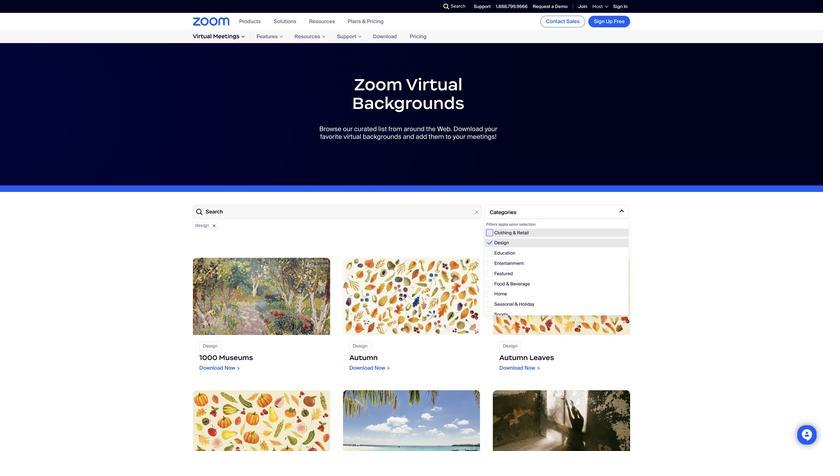 Task type: vqa. For each thing, say whether or not it's contained in the screenshot.
Products
yes



Task type: locate. For each thing, give the bounding box(es) containing it.
0 vertical spatial virtual
[[193, 33, 212, 40]]

resources for virtual meetings
[[295, 33, 320, 40]]

sign
[[614, 3, 623, 9], [594, 18, 605, 25]]

sign inside sign up free link
[[594, 18, 605, 25]]

None search field
[[420, 1, 445, 12]]

sign left in
[[614, 3, 623, 9]]

categories
[[490, 209, 517, 216]]

& inside filters apply upon selection clothing & retail
[[513, 230, 516, 236]]

support
[[474, 3, 491, 9], [337, 33, 356, 40]]

0 horizontal spatial now
[[225, 365, 235, 372]]

sales
[[567, 18, 580, 25]]

now for museums
[[225, 365, 235, 372]]

favorite
[[320, 133, 342, 141]]

autumn download now
[[350, 354, 385, 372]]

design button
[[193, 222, 218, 229]]

virtual inside zoom virtual backgrounds
[[406, 74, 463, 95]]

autumn for leaves
[[500, 354, 528, 362]]

resources button down solutions
[[288, 32, 331, 41]]

1 horizontal spatial support
[[474, 3, 491, 9]]

request
[[533, 3, 551, 9]]

0 horizontal spatial pricing
[[367, 18, 384, 25]]

autumn image
[[343, 258, 480, 335]]

join link
[[579, 3, 588, 9]]

download inside autumn download now
[[350, 365, 374, 372]]

sign left up
[[594, 18, 605, 25]]

selection
[[519, 222, 536, 227]]

food
[[495, 281, 505, 287]]

1 vertical spatial sign
[[594, 18, 605, 25]]

1 horizontal spatial search
[[451, 3, 466, 9]]

1 horizontal spatial sign
[[614, 3, 623, 9]]

zoom logo image
[[193, 17, 230, 26]]

& right food
[[506, 281, 510, 287]]

curated
[[354, 125, 377, 133]]

design up autumn download now
[[353, 343, 368, 349]]

now inside 1000 museums download now
[[225, 365, 235, 372]]

0 vertical spatial resources
[[309, 18, 335, 25]]

search
[[451, 3, 466, 9], [206, 209, 223, 215]]

0 vertical spatial sign
[[614, 3, 623, 9]]

2 now from the left
[[525, 365, 536, 372]]

support left 1.888.799.9666
[[474, 3, 491, 9]]

resources
[[309, 18, 335, 25], [295, 33, 320, 40]]

resources button up "support" popup button
[[309, 18, 335, 25]]

search left support link
[[451, 3, 466, 9]]

autumn inside autumn leaves download now
[[500, 354, 528, 362]]

download
[[373, 33, 397, 40], [454, 125, 483, 133], [199, 365, 223, 372], [500, 365, 524, 372], [350, 365, 374, 372]]

host button
[[593, 4, 608, 9]]

download inside 1000 museums download now
[[199, 365, 223, 372]]

design up 1000
[[203, 343, 218, 349]]

autumn inside autumn download now
[[350, 354, 378, 362]]

1 now from the left
[[225, 365, 235, 372]]

plans
[[348, 18, 361, 25]]

them
[[429, 133, 444, 141]]

support for support link
[[474, 3, 491, 9]]

resources down solutions
[[295, 33, 320, 40]]

clothing
[[495, 230, 512, 236]]

1 horizontal spatial pricing
[[410, 33, 427, 40]]

meetings!
[[467, 133, 497, 141]]

& down the upon on the right of page
[[513, 230, 516, 236]]

support down plans
[[337, 33, 356, 40]]

contact sales
[[546, 18, 580, 25]]

products button
[[239, 18, 261, 25]]

virtual meetings
[[193, 33, 240, 40]]

1 horizontal spatial autumn
[[500, 354, 528, 362]]

zoom virtual backgrounds main content
[[0, 43, 824, 451]]

& right plans
[[362, 18, 366, 25]]

sign up free
[[594, 18, 625, 25]]

up
[[606, 18, 613, 25]]

support inside popup button
[[337, 33, 356, 40]]

retail
[[517, 230, 529, 236]]

& left holiday in the right bottom of the page
[[515, 302, 518, 307]]

1000 museums download now
[[199, 354, 253, 372]]

image of a beach image
[[343, 391, 480, 451]]

education
[[495, 250, 516, 256]]

0 horizontal spatial virtual
[[193, 33, 212, 40]]

your
[[485, 125, 498, 133], [453, 133, 466, 141]]

solutions button
[[274, 18, 297, 25]]

virtual meetings button
[[193, 32, 250, 41]]

2 autumn from the left
[[350, 354, 378, 362]]

now
[[225, 365, 235, 372], [525, 365, 536, 372], [375, 365, 385, 372]]

design up autumn leaves download now
[[503, 343, 518, 349]]

virtual
[[344, 133, 362, 141]]

resources up "support" popup button
[[309, 18, 335, 25]]

design down clothing
[[495, 240, 509, 246]]

0 vertical spatial support
[[474, 3, 491, 9]]

support link
[[474, 3, 491, 9]]

design
[[495, 240, 509, 246], [203, 343, 218, 349], [503, 343, 518, 349], [353, 343, 368, 349]]

0 horizontal spatial sign
[[594, 18, 605, 25]]

now for leaves
[[525, 365, 536, 372]]

& for seasonal
[[515, 302, 518, 307]]

0 horizontal spatial your
[[453, 133, 466, 141]]

1 vertical spatial virtual
[[406, 74, 463, 95]]

zoom virtual backgrounds
[[352, 74, 465, 113]]

search up design button
[[206, 209, 223, 215]]

1 vertical spatial resources button
[[288, 32, 331, 41]]

woodland park image
[[193, 258, 330, 335]]

autumn for download
[[350, 354, 378, 362]]

free
[[614, 18, 625, 25]]

1 vertical spatial search
[[206, 209, 223, 215]]

search image
[[444, 4, 449, 9], [444, 4, 449, 9]]

0 vertical spatial resources button
[[309, 18, 335, 25]]

products
[[239, 18, 261, 25]]

autumn leaves image
[[493, 258, 631, 335]]

support button
[[331, 32, 367, 41]]

now inside autumn leaves download now
[[525, 365, 536, 372]]

0 horizontal spatial autumn
[[350, 354, 378, 362]]

image of a person dancing image
[[493, 391, 631, 451]]

search inside the zoom virtual backgrounds main content
[[206, 209, 223, 215]]

1 autumn from the left
[[500, 354, 528, 362]]

pricing
[[367, 18, 384, 25], [410, 33, 427, 40]]

resources button
[[309, 18, 335, 25], [288, 32, 331, 41]]

contact
[[546, 18, 566, 25]]

host
[[593, 4, 603, 9]]

resources button for products
[[309, 18, 335, 25]]

1 horizontal spatial virtual
[[406, 74, 463, 95]]

resources inside dropdown button
[[295, 33, 320, 40]]

0 horizontal spatial support
[[337, 33, 356, 40]]

filters
[[487, 222, 498, 227]]

backgrounds
[[363, 133, 402, 141]]

browse
[[320, 125, 342, 133]]

sign in
[[614, 3, 628, 9]]

2 horizontal spatial now
[[525, 365, 536, 372]]

1 vertical spatial support
[[337, 33, 356, 40]]

3 now from the left
[[375, 365, 385, 372]]

1 vertical spatial resources
[[295, 33, 320, 40]]

1000
[[199, 354, 217, 362]]

&
[[362, 18, 366, 25], [513, 230, 516, 236], [506, 281, 510, 287], [515, 302, 518, 307]]

1 horizontal spatial your
[[485, 125, 498, 133]]

virtual
[[193, 33, 212, 40], [406, 74, 463, 95]]

1.888.799.9666
[[496, 3, 528, 9]]

browse our curated list from around the web. download your favorite virtual backgrounds and add them to your meetings!
[[320, 125, 498, 141]]

0 horizontal spatial search
[[206, 209, 223, 215]]

solutions
[[274, 18, 297, 25]]

1 horizontal spatial now
[[375, 365, 385, 372]]

virtual inside dropdown button
[[193, 33, 212, 40]]

autumn
[[500, 354, 528, 362], [350, 354, 378, 362]]



Task type: describe. For each thing, give the bounding box(es) containing it.
& for food
[[506, 281, 510, 287]]

plans & pricing link
[[348, 18, 384, 25]]

0 vertical spatial search
[[451, 3, 466, 9]]

design for 1000 museums
[[203, 343, 218, 349]]

from
[[389, 125, 402, 133]]

categories button
[[485, 205, 629, 219]]

featured
[[495, 271, 513, 277]]

seasonal & holiday
[[495, 302, 535, 307]]

our
[[343, 125, 353, 133]]

food & beverage
[[495, 281, 530, 287]]

join
[[579, 3, 588, 9]]

around
[[404, 125, 425, 133]]

upon
[[509, 222, 519, 227]]

autumn vegetables image
[[193, 391, 330, 451]]

demo
[[555, 3, 568, 9]]

in
[[624, 3, 628, 9]]

contact sales link
[[541, 16, 586, 27]]

web.
[[438, 125, 452, 133]]

autumn leaves download now
[[500, 354, 554, 372]]

download inside autumn leaves download now
[[500, 365, 524, 372]]

seasonal
[[495, 302, 514, 307]]

design for autumn leaves
[[503, 343, 518, 349]]

sign in link
[[614, 3, 628, 9]]

download link
[[367, 32, 404, 42]]

resources button for virtual meetings
[[288, 32, 331, 41]]

now inside autumn download now
[[375, 365, 385, 372]]

to
[[446, 133, 452, 141]]

1 vertical spatial pricing
[[410, 33, 427, 40]]

sign up free link
[[589, 16, 631, 27]]

holiday
[[519, 302, 535, 307]]

sign for sign up free
[[594, 18, 605, 25]]

0 vertical spatial pricing
[[367, 18, 384, 25]]

design for autumn
[[353, 343, 368, 349]]

& for plans
[[362, 18, 366, 25]]

beverage
[[511, 281, 530, 287]]

request a demo
[[533, 3, 568, 9]]

home
[[495, 291, 507, 297]]

backgrounds
[[352, 93, 465, 113]]

list
[[379, 125, 387, 133]]

plans & pricing
[[348, 18, 384, 25]]

features button
[[250, 32, 288, 41]]

and
[[403, 133, 414, 141]]

request a demo link
[[533, 3, 568, 9]]

a
[[552, 3, 554, 9]]

pricing link
[[404, 32, 433, 42]]

download inside browse our curated list from around the web. download your favorite virtual backgrounds and add them to your meetings!
[[454, 125, 483, 133]]

sports
[[495, 312, 508, 318]]

filters apply upon selection clothing & retail
[[487, 222, 536, 236]]

the
[[426, 125, 436, 133]]

design
[[195, 223, 209, 228]]

download inside "link"
[[373, 33, 397, 40]]

1.888.799.9666 link
[[496, 3, 528, 9]]

meetings
[[213, 33, 240, 40]]

apply
[[499, 222, 508, 227]]

clear search image
[[473, 209, 481, 216]]

Search text field
[[193, 205, 482, 219]]

resources for products
[[309, 18, 335, 25]]

museums
[[219, 354, 253, 362]]

zoom
[[354, 74, 403, 95]]

add
[[416, 133, 427, 141]]

entertainment
[[495, 261, 524, 266]]

sign for sign in
[[614, 3, 623, 9]]

features
[[257, 33, 278, 40]]

support for "support" popup button
[[337, 33, 356, 40]]

leaves
[[530, 354, 554, 362]]



